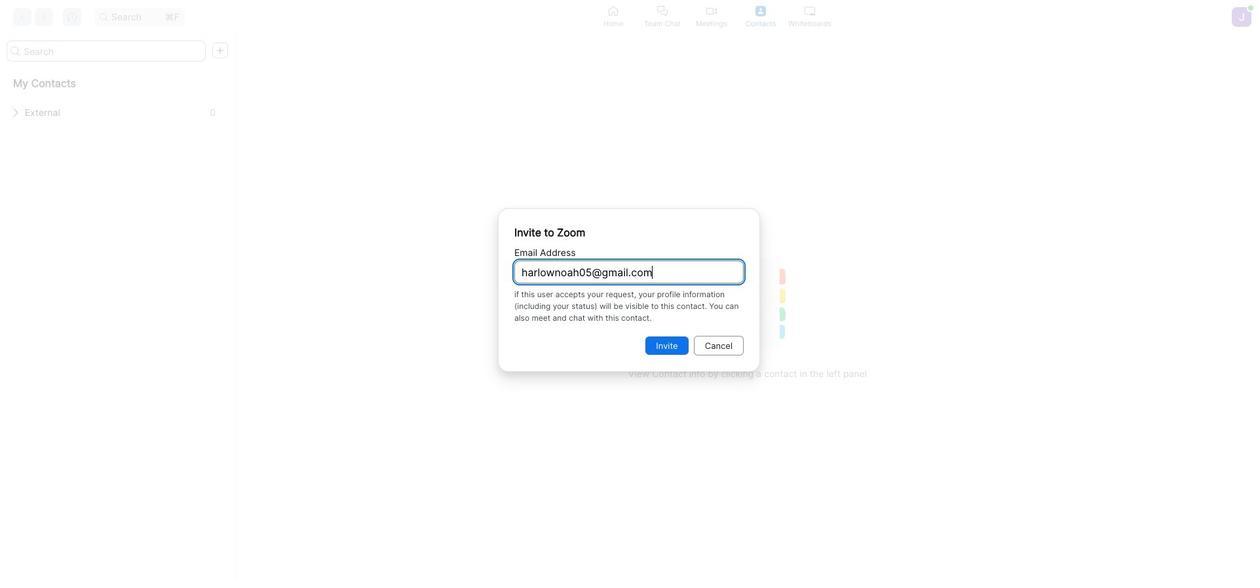 Task type: describe. For each thing, give the bounding box(es) containing it.
magnifier image
[[100, 13, 108, 21]]

profile contact image
[[756, 6, 767, 16]]

home small image
[[608, 6, 619, 16]]

Enter email address field
[[515, 261, 744, 284]]



Task type: locate. For each thing, give the bounding box(es) containing it.
tab panel
[[0, 34, 1259, 581]]

dialog
[[515, 225, 744, 241]]

my contacts heading
[[0, 67, 235, 100]]

tree
[[0, 67, 235, 126]]

whiteboard small image
[[805, 6, 816, 16]]

team chat image
[[658, 6, 668, 16]]

home small image
[[608, 6, 619, 16]]

video on image
[[707, 6, 717, 16], [707, 6, 717, 16]]

team chat image
[[658, 6, 668, 16]]

profile contact image
[[756, 6, 767, 16]]

magnifier image
[[100, 13, 108, 21], [10, 47, 20, 56], [10, 47, 20, 56]]

Search text field
[[7, 41, 206, 62]]

tab list
[[589, 0, 835, 33]]

whiteboard small image
[[805, 6, 816, 16]]



Task type: vqa. For each thing, say whether or not it's contained in the screenshot.
Video Camera On icon
no



